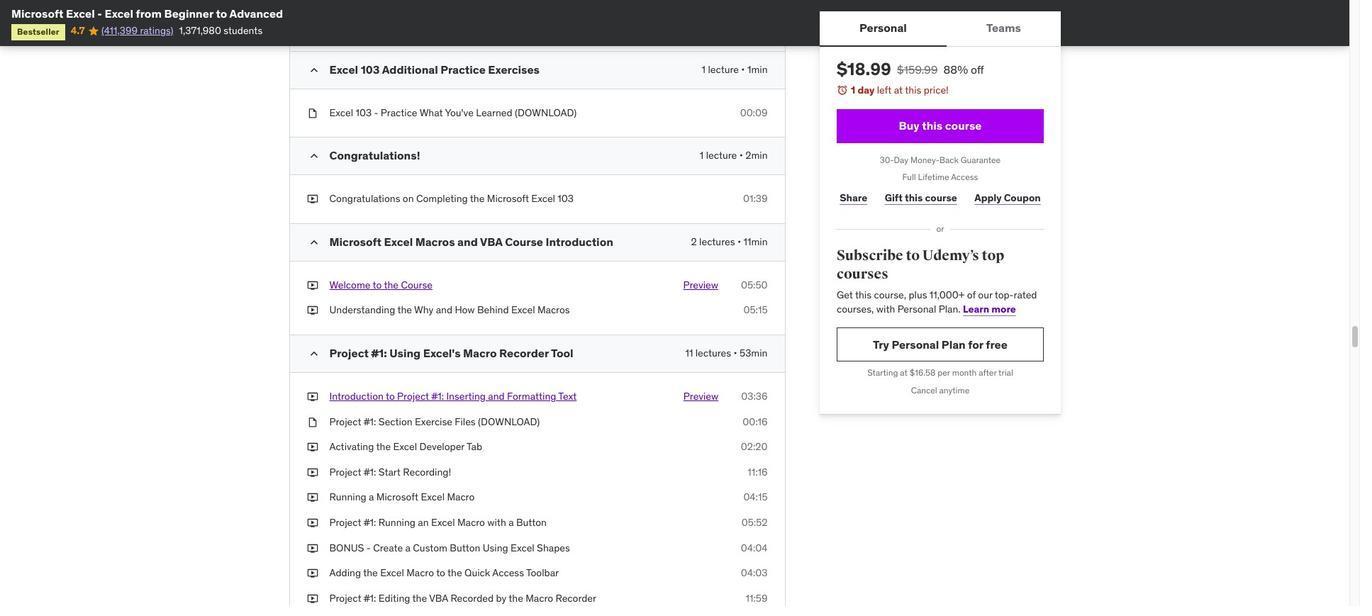 Task type: vqa. For each thing, say whether or not it's contained in the screenshot.
4th small 'icon'
yes



Task type: describe. For each thing, give the bounding box(es) containing it.
this down $159.99
[[905, 84, 921, 96]]

introduction to project #1: inserting and formatting text button
[[329, 390, 577, 404]]

tool
[[551, 346, 573, 360]]

congratulations!
[[329, 148, 420, 163]]

shapes
[[537, 542, 570, 554]]

#1: for using
[[371, 346, 387, 360]]

to for welcome to the course
[[373, 279, 382, 291]]

the right editing
[[412, 592, 427, 605]]

start
[[379, 466, 401, 479]]

formatting
[[507, 390, 556, 403]]

our
[[978, 289, 992, 302]]

to up 1,371,980 students
[[216, 6, 227, 21]]

microsoft up bestseller
[[11, 6, 63, 21]]

and for vba
[[457, 235, 478, 249]]

1 vertical spatial with
[[487, 516, 506, 529]]

lectures for tool
[[695, 347, 731, 360]]

teams
[[986, 21, 1021, 35]]

of
[[967, 289, 975, 302]]

to for subscribe to udemy's top courses
[[905, 247, 920, 264]]

macro up project #1: running an excel macro with a button
[[447, 491, 475, 504]]

00:16
[[743, 415, 768, 428]]

microsoft excel - excel from beginner to advanced
[[11, 6, 283, 21]]

the up the start
[[376, 441, 391, 453]]

tab list containing personal
[[819, 11, 1061, 47]]

tab
[[467, 441, 482, 453]]

project #1: using excel's macro recorder tool
[[329, 346, 573, 360]]

project for running
[[329, 516, 361, 529]]

1 for excel 103 additional practice exercises
[[702, 63, 706, 76]]

00:09
[[740, 106, 768, 119]]

the right 'adding'
[[363, 567, 378, 580]]

the left quick
[[447, 567, 462, 580]]

2 vertical spatial -
[[367, 542, 371, 554]]

0 vertical spatial a
[[369, 491, 374, 504]]

adding
[[329, 567, 361, 580]]

103 for -
[[356, 106, 372, 119]]

top
[[981, 247, 1004, 264]]

xsmall image for understanding the why and how behind excel macros
[[307, 304, 318, 318]]

- for practice
[[374, 106, 378, 119]]

plan
[[941, 337, 965, 352]]

small image for excel 103 additional practice exercises
[[307, 63, 321, 77]]

#1: for running
[[364, 516, 376, 529]]

project for using
[[329, 346, 369, 360]]

on
[[403, 192, 414, 205]]

11 lectures • 53min
[[685, 347, 768, 360]]

and for how
[[436, 304, 452, 317]]

• for macro
[[734, 347, 737, 360]]

alarm image
[[836, 84, 848, 96]]

2 vertical spatial 103
[[558, 192, 574, 205]]

$159.99
[[897, 62, 938, 77]]

1 lecture • 1min
[[702, 63, 768, 76]]

welcome to the course
[[329, 279, 433, 291]]

macro right excel's
[[463, 346, 497, 360]]

project #1: section exercise files (download)
[[329, 415, 540, 428]]

welcome to the course button
[[329, 279, 433, 292]]

introduction to project #1: inserting and formatting text
[[329, 390, 577, 403]]

rated
[[1013, 289, 1037, 302]]

excel 103 additional practice exercises
[[329, 62, 540, 76]]

personal inside "button"
[[859, 21, 907, 35]]

project for editing
[[329, 592, 361, 605]]

the right 'by'
[[509, 592, 523, 605]]

(411,399
[[101, 24, 138, 37]]

microsoft up microsoft excel macros and vba course introduction
[[487, 192, 529, 205]]

04:03
[[741, 567, 768, 580]]

back
[[939, 154, 958, 165]]

understanding
[[329, 304, 395, 317]]

0 vertical spatial at
[[894, 84, 902, 96]]

toolbar
[[526, 567, 559, 580]]

learn more
[[963, 303, 1016, 315]]

day
[[857, 84, 874, 96]]

project for start
[[329, 466, 361, 479]]

1 xsmall image from the top
[[307, 279, 318, 292]]

#1: for start
[[364, 466, 376, 479]]

students
[[224, 24, 263, 37]]

0 vertical spatial introduction
[[546, 235, 613, 249]]

preview for tool
[[684, 390, 719, 403]]

welcome
[[329, 279, 371, 291]]

the inside "welcome to the course" button
[[384, 279, 399, 291]]

apply
[[974, 191, 1001, 204]]

vba for the
[[429, 592, 448, 605]]

#1: for editing
[[364, 592, 376, 605]]

(411,399 ratings)
[[101, 24, 173, 37]]

04:04
[[741, 542, 768, 554]]

3 xsmall image from the top
[[307, 390, 318, 404]]

price!
[[923, 84, 948, 96]]

learned
[[476, 106, 512, 119]]

xsmall image for running a microsoft excel macro
[[307, 491, 318, 505]]

gift
[[884, 191, 902, 204]]

how
[[455, 304, 475, 317]]

top-
[[994, 289, 1013, 302]]

excel 103 - practice what you've learned (download)
[[329, 106, 577, 119]]

1,371,980
[[179, 24, 221, 37]]

get
[[836, 289, 853, 302]]

05:50
[[741, 279, 768, 291]]

05:52
[[742, 516, 768, 529]]

macro up bonus - create a custom button using excel shapes
[[457, 516, 485, 529]]

53min
[[740, 347, 768, 360]]

additional
[[382, 62, 438, 76]]

udemy's
[[922, 247, 979, 264]]

1 vertical spatial using
[[483, 542, 508, 554]]

try personal plan for free link
[[836, 328, 1044, 362]]

money-
[[910, 154, 939, 165]]

free
[[986, 337, 1007, 352]]

macro down custom
[[406, 567, 434, 580]]

bonus
[[329, 542, 364, 554]]

apply coupon
[[974, 191, 1040, 204]]

to down bonus - create a custom button using excel shapes
[[436, 567, 445, 580]]

access for lifetime
[[951, 172, 978, 183]]

learn more link
[[963, 303, 1016, 315]]

by
[[496, 592, 506, 605]]

2min
[[745, 149, 768, 162]]

bestseller
[[17, 27, 59, 37]]

0 vertical spatial using
[[390, 346, 421, 360]]

introduction inside introduction to project #1: inserting and formatting text button
[[329, 390, 384, 403]]

understanding the why and how behind excel macros
[[329, 304, 570, 317]]

project #1: start recording!
[[329, 466, 451, 479]]

personal inside get this course, plus 11,000+ of our top-rated courses, with personal plan.
[[897, 303, 936, 315]]

88%
[[943, 62, 968, 77]]

month
[[952, 368, 976, 378]]

subscribe to udemy's top courses
[[836, 247, 1004, 283]]

congratulations
[[329, 192, 400, 205]]

quick
[[464, 567, 490, 580]]

from
[[136, 6, 162, 21]]

text
[[558, 390, 577, 403]]

preview for introduction
[[683, 279, 718, 291]]

xsmall image for adding the excel macro to the quick access toolbar
[[307, 567, 318, 581]]

$16.58
[[909, 368, 935, 378]]

2
[[691, 235, 697, 248]]

course inside button
[[401, 279, 433, 291]]



Task type: locate. For each thing, give the bounding box(es) containing it.
this inside get this course, plus 11,000+ of our top-rated courses, with personal plan.
[[855, 289, 871, 302]]

#1: left the start
[[364, 466, 376, 479]]

this for gift
[[905, 191, 923, 204]]

- left 'create'
[[367, 542, 371, 554]]

at inside starting at $16.58 per month after trial cancel anytime
[[900, 368, 907, 378]]

11,000+
[[929, 289, 964, 302]]

vba for and
[[480, 235, 503, 249]]

0 horizontal spatial and
[[436, 304, 452, 317]]

access for quick
[[492, 567, 524, 580]]

introduction
[[546, 235, 613, 249], [329, 390, 384, 403]]

lecture left 2min on the top right
[[706, 149, 737, 162]]

project down 'adding'
[[329, 592, 361, 605]]

advanced
[[229, 6, 283, 21]]

(download) down formatting
[[478, 415, 540, 428]]

lectures right 2
[[699, 235, 735, 248]]

0 vertical spatial 103
[[361, 62, 380, 76]]

personal down plus
[[897, 303, 936, 315]]

macros down completing
[[415, 235, 455, 249]]

anytime
[[939, 385, 969, 396]]

1 horizontal spatial and
[[457, 235, 478, 249]]

and inside button
[[488, 390, 505, 403]]

4.7
[[71, 24, 85, 37]]

(download) right "learned"
[[515, 106, 577, 119]]

0 horizontal spatial button
[[450, 542, 480, 554]]

0 vertical spatial macros
[[415, 235, 455, 249]]

personal up $18.99
[[859, 21, 907, 35]]

11:59
[[746, 592, 768, 605]]

access down back
[[951, 172, 978, 183]]

course up back
[[945, 118, 981, 133]]

xsmall image for project #1: start recording!
[[307, 466, 318, 480]]

0 horizontal spatial -
[[97, 6, 102, 21]]

microsoft
[[11, 6, 63, 21], [487, 192, 529, 205], [329, 235, 382, 249], [376, 491, 418, 504]]

a right 'create'
[[405, 542, 411, 554]]

6 xsmall image from the top
[[307, 567, 318, 581]]

to
[[216, 6, 227, 21], [905, 247, 920, 264], [373, 279, 382, 291], [386, 390, 395, 403], [436, 567, 445, 580]]

2 vertical spatial personal
[[891, 337, 939, 352]]

1 vertical spatial running
[[379, 516, 416, 529]]

- for excel
[[97, 6, 102, 21]]

1 for congratulations!
[[700, 149, 704, 162]]

#1: left section
[[364, 415, 376, 428]]

0 vertical spatial and
[[457, 235, 478, 249]]

1 vertical spatial personal
[[897, 303, 936, 315]]

1min
[[747, 63, 768, 76]]

0 vertical spatial practice
[[441, 62, 486, 76]]

running a microsoft excel macro
[[329, 491, 475, 504]]

subscribe
[[836, 247, 903, 264]]

course down the "lifetime"
[[925, 191, 957, 204]]

1 vertical spatial lecture
[[706, 149, 737, 162]]

0 vertical spatial with
[[876, 303, 895, 315]]

2 vertical spatial small image
[[307, 347, 321, 361]]

1 right alarm icon
[[851, 84, 855, 96]]

#1: for section
[[364, 415, 376, 428]]

personal button
[[819, 11, 946, 45]]

• left 1min
[[741, 63, 745, 76]]

1 vertical spatial small image
[[307, 149, 321, 163]]

practice for what
[[381, 106, 417, 119]]

0 vertical spatial preview
[[683, 279, 718, 291]]

1 vertical spatial course
[[401, 279, 433, 291]]

1 small image from the top
[[307, 63, 321, 77]]

1 preview from the top
[[683, 279, 718, 291]]

preview down 11
[[684, 390, 719, 403]]

button up shapes on the bottom left of the page
[[516, 516, 547, 529]]

30-day money-back guarantee full lifetime access
[[880, 154, 1000, 183]]

2 xsmall image from the top
[[307, 304, 318, 318]]

$18.99
[[836, 58, 891, 80]]

11min
[[743, 235, 768, 248]]

at right left
[[894, 84, 902, 96]]

button
[[516, 516, 547, 529], [450, 542, 480, 554]]

2 small image from the top
[[307, 149, 321, 163]]

1 vertical spatial macros
[[537, 304, 570, 317]]

the up the understanding
[[384, 279, 399, 291]]

courses
[[836, 265, 888, 283]]

1 left 1min
[[702, 63, 706, 76]]

share
[[839, 191, 867, 204]]

2 vertical spatial a
[[405, 542, 411, 554]]

1 horizontal spatial practice
[[441, 62, 486, 76]]

a up bonus - create a custom button using excel shapes
[[509, 516, 514, 529]]

0 vertical spatial 1
[[702, 63, 706, 76]]

to for introduction to project #1: inserting and formatting text
[[386, 390, 395, 403]]

files
[[455, 415, 476, 428]]

lectures right 11
[[695, 347, 731, 360]]

- up (411,399
[[97, 6, 102, 21]]

this for get
[[855, 289, 871, 302]]

1 vertical spatial vba
[[429, 592, 448, 605]]

1 vertical spatial preview
[[684, 390, 719, 403]]

xsmall image for activating the excel developer tab
[[307, 441, 318, 454]]

#1:
[[371, 346, 387, 360], [432, 390, 444, 403], [364, 415, 376, 428], [364, 466, 376, 479], [364, 516, 376, 529], [364, 592, 376, 605]]

exercise
[[415, 415, 452, 428]]

1 horizontal spatial button
[[516, 516, 547, 529]]

to right welcome
[[373, 279, 382, 291]]

2 xsmall image from the top
[[307, 192, 318, 206]]

tab list
[[819, 11, 1061, 47]]

103
[[361, 62, 380, 76], [356, 106, 372, 119], [558, 192, 574, 205]]

1 horizontal spatial -
[[367, 542, 371, 554]]

1 vertical spatial practice
[[381, 106, 417, 119]]

1 horizontal spatial with
[[876, 303, 895, 315]]

0 vertical spatial recorder
[[499, 346, 549, 360]]

small image for project #1: using excel's macro recorder tool
[[307, 347, 321, 361]]

lecture left 1min
[[708, 63, 739, 76]]

and right inserting
[[488, 390, 505, 403]]

small image for congratulations!
[[307, 149, 321, 163]]

0 vertical spatial personal
[[859, 21, 907, 35]]

• left 2min on the top right
[[739, 149, 743, 162]]

0 vertical spatial small image
[[307, 63, 321, 77]]

project down the activating
[[329, 466, 361, 479]]

0 vertical spatial course
[[505, 235, 543, 249]]

xsmall image
[[307, 106, 318, 120], [307, 192, 318, 206], [307, 441, 318, 454], [307, 491, 318, 505], [307, 542, 318, 555], [307, 567, 318, 581], [307, 592, 318, 606]]

or
[[936, 224, 944, 234]]

xsmall image for project #1: editing the vba recorded by the macro recorder
[[307, 592, 318, 606]]

103 for additional
[[361, 62, 380, 76]]

personal up $16.58
[[891, 337, 939, 352]]

vba down adding the excel macro to the quick access toolbar
[[429, 592, 448, 605]]

recorder down toolbar
[[556, 592, 596, 605]]

create
[[373, 542, 403, 554]]

1 xsmall image from the top
[[307, 106, 318, 120]]

4 xsmall image from the top
[[307, 415, 318, 429]]

why
[[414, 304, 433, 317]]

• left 11min
[[737, 235, 741, 248]]

the
[[470, 192, 485, 205], [384, 279, 399, 291], [397, 304, 412, 317], [376, 441, 391, 453], [363, 567, 378, 580], [447, 567, 462, 580], [412, 592, 427, 605], [509, 592, 523, 605]]

6 xsmall image from the top
[[307, 516, 318, 530]]

course inside 'button'
[[945, 118, 981, 133]]

#1: down the understanding
[[371, 346, 387, 360]]

• left 53min
[[734, 347, 737, 360]]

using up quick
[[483, 542, 508, 554]]

activating
[[329, 441, 374, 453]]

1 horizontal spatial recorder
[[556, 592, 596, 605]]

xsmall image
[[307, 279, 318, 292], [307, 304, 318, 318], [307, 390, 318, 404], [307, 415, 318, 429], [307, 466, 318, 480], [307, 516, 318, 530]]

after
[[978, 368, 996, 378]]

1 horizontal spatial course
[[505, 235, 543, 249]]

practice up "you've" at the left
[[441, 62, 486, 76]]

running down running a microsoft excel macro
[[379, 516, 416, 529]]

what
[[420, 106, 443, 119]]

the right completing
[[470, 192, 485, 205]]

0 vertical spatial button
[[516, 516, 547, 529]]

11:16
[[748, 466, 768, 479]]

#1: up project #1: section exercise files (download)
[[432, 390, 444, 403]]

custom
[[413, 542, 447, 554]]

with up bonus - create a custom button using excel shapes
[[487, 516, 506, 529]]

0 vertical spatial running
[[329, 491, 366, 504]]

learn
[[963, 303, 989, 315]]

2 horizontal spatial a
[[509, 516, 514, 529]]

0 vertical spatial -
[[97, 6, 102, 21]]

project up the activating
[[329, 415, 361, 428]]

5 xsmall image from the top
[[307, 542, 318, 555]]

a down project #1: start recording!
[[369, 491, 374, 504]]

cancel
[[911, 385, 937, 396]]

4 xsmall image from the top
[[307, 491, 318, 505]]

lecture for excel 103 additional practice exercises
[[708, 63, 739, 76]]

0 horizontal spatial course
[[401, 279, 433, 291]]

macro down toolbar
[[526, 592, 553, 605]]

1 vertical spatial course
[[925, 191, 957, 204]]

1 horizontal spatial access
[[951, 172, 978, 183]]

share button
[[836, 184, 870, 212]]

7 xsmall image from the top
[[307, 592, 318, 606]]

0 horizontal spatial using
[[390, 346, 421, 360]]

2 horizontal spatial and
[[488, 390, 505, 403]]

and down congratulations on completing the microsoft excel 103 on the top of page
[[457, 235, 478, 249]]

2 vertical spatial 1
[[700, 149, 704, 162]]

lecture for congratulations!
[[706, 149, 737, 162]]

1 vertical spatial 103
[[356, 106, 372, 119]]

teams button
[[946, 11, 1061, 45]]

#1: up 'create'
[[364, 516, 376, 529]]

3 small image from the top
[[307, 347, 321, 361]]

project down the understanding
[[329, 346, 369, 360]]

3 xsmall image from the top
[[307, 441, 318, 454]]

this right gift
[[905, 191, 923, 204]]

xsmall image for project #1: section exercise files (download)
[[307, 415, 318, 429]]

more
[[991, 303, 1016, 315]]

to up section
[[386, 390, 395, 403]]

project
[[329, 346, 369, 360], [397, 390, 429, 403], [329, 415, 361, 428], [329, 466, 361, 479], [329, 516, 361, 529], [329, 592, 361, 605]]

macros up the tool
[[537, 304, 570, 317]]

plus
[[908, 289, 927, 302]]

1 vertical spatial at
[[900, 368, 907, 378]]

#1: inside button
[[432, 390, 444, 403]]

1 vertical spatial 1
[[851, 84, 855, 96]]

behind
[[477, 304, 509, 317]]

2 lectures • 11min
[[691, 235, 768, 248]]

1 vertical spatial a
[[509, 516, 514, 529]]

try
[[873, 337, 889, 352]]

0 vertical spatial course
[[945, 118, 981, 133]]

project up section
[[397, 390, 429, 403]]

1 vertical spatial button
[[450, 542, 480, 554]]

0 vertical spatial lecture
[[708, 63, 739, 76]]

to inside subscribe to udemy's top courses
[[905, 247, 920, 264]]

off
[[970, 62, 984, 77]]

course for buy this course
[[945, 118, 981, 133]]

adding the excel macro to the quick access toolbar
[[329, 567, 559, 580]]

0 vertical spatial lectures
[[699, 235, 735, 248]]

5 xsmall image from the top
[[307, 466, 318, 480]]

1 horizontal spatial a
[[405, 542, 411, 554]]

access inside 30-day money-back guarantee full lifetime access
[[951, 172, 978, 183]]

1 vertical spatial (download)
[[478, 415, 540, 428]]

2 preview from the top
[[684, 390, 719, 403]]

developer
[[419, 441, 464, 453]]

get this course, plus 11,000+ of our top-rated courses, with personal plan.
[[836, 289, 1037, 315]]

0 horizontal spatial access
[[492, 567, 524, 580]]

and right why
[[436, 304, 452, 317]]

the left why
[[397, 304, 412, 317]]

using left excel's
[[390, 346, 421, 360]]

0 horizontal spatial with
[[487, 516, 506, 529]]

running down project #1: start recording!
[[329, 491, 366, 504]]

congratulations on completing the microsoft excel 103
[[329, 192, 574, 205]]

macro
[[463, 346, 497, 360], [447, 491, 475, 504], [457, 516, 485, 529], [406, 567, 434, 580], [526, 592, 553, 605]]

access up 'by'
[[492, 567, 524, 580]]

to left udemy's
[[905, 247, 920, 264]]

course
[[945, 118, 981, 133], [925, 191, 957, 204]]

an
[[418, 516, 429, 529]]

microsoft excel macros and vba course introduction
[[329, 235, 613, 249]]

0 horizontal spatial practice
[[381, 106, 417, 119]]

recorder left the tool
[[499, 346, 549, 360]]

#1: left editing
[[364, 592, 376, 605]]

this up courses,
[[855, 289, 871, 302]]

vba down congratulations on completing the microsoft excel 103 on the top of page
[[480, 235, 503, 249]]

xsmall image for bonus - create a custom button using excel shapes
[[307, 542, 318, 555]]

1 horizontal spatial using
[[483, 542, 508, 554]]

30-
[[880, 154, 894, 165]]

project for section
[[329, 415, 361, 428]]

this right buy
[[922, 118, 942, 133]]

for
[[968, 337, 983, 352]]

practice for exercises
[[441, 62, 486, 76]]

lectures for introduction
[[699, 235, 735, 248]]

1 horizontal spatial macros
[[537, 304, 570, 317]]

0 horizontal spatial recorder
[[499, 346, 549, 360]]

2 horizontal spatial -
[[374, 106, 378, 119]]

running
[[329, 491, 366, 504], [379, 516, 416, 529]]

• for exercises
[[741, 63, 745, 76]]

0 horizontal spatial vba
[[429, 592, 448, 605]]

personal
[[859, 21, 907, 35], [897, 303, 936, 315], [891, 337, 939, 352]]

0 horizontal spatial a
[[369, 491, 374, 504]]

0 vertical spatial access
[[951, 172, 978, 183]]

inserting
[[446, 390, 486, 403]]

- up the congratulations!
[[374, 106, 378, 119]]

to inside "welcome to the course" button
[[373, 279, 382, 291]]

1 vertical spatial introduction
[[329, 390, 384, 403]]

per
[[937, 368, 950, 378]]

0 horizontal spatial macros
[[415, 235, 455, 249]]

guarantee
[[960, 154, 1000, 165]]

11
[[685, 347, 693, 360]]

with down course,
[[876, 303, 895, 315]]

1 vertical spatial and
[[436, 304, 452, 317]]

1 vertical spatial -
[[374, 106, 378, 119]]

activating the excel developer tab
[[329, 441, 482, 453]]

0 horizontal spatial introduction
[[329, 390, 384, 403]]

0 vertical spatial (download)
[[515, 106, 577, 119]]

with
[[876, 303, 895, 315], [487, 516, 506, 529]]

try personal plan for free
[[873, 337, 1007, 352]]

at left $16.58
[[900, 368, 907, 378]]

to inside introduction to project #1: inserting and formatting text button
[[386, 390, 395, 403]]

microsoft right small icon
[[329, 235, 382, 249]]

course for gift this course
[[925, 191, 957, 204]]

lifetime
[[918, 172, 949, 183]]

apply coupon button
[[971, 184, 1044, 212]]

0 vertical spatial vba
[[480, 235, 503, 249]]

courses,
[[836, 303, 874, 315]]

1 vertical spatial access
[[492, 567, 524, 580]]

small image
[[307, 63, 321, 77], [307, 149, 321, 163], [307, 347, 321, 361]]

project inside button
[[397, 390, 429, 403]]

trial
[[998, 368, 1013, 378]]

01:39
[[743, 192, 768, 205]]

xsmall image for excel 103 - practice what you've learned (download)
[[307, 106, 318, 120]]

small image
[[307, 235, 321, 250]]

recording!
[[403, 466, 451, 479]]

this for buy
[[922, 118, 942, 133]]

1 vertical spatial recorder
[[556, 592, 596, 605]]

with inside get this course, plus 11,000+ of our top-rated courses, with personal plan.
[[876, 303, 895, 315]]

2 vertical spatial and
[[488, 390, 505, 403]]

0 horizontal spatial running
[[329, 491, 366, 504]]

microsoft down project #1: start recording!
[[376, 491, 418, 504]]

1 horizontal spatial vba
[[480, 235, 503, 249]]

1 left 2min on the top right
[[700, 149, 704, 162]]

• for vba
[[737, 235, 741, 248]]

1 vertical spatial lectures
[[695, 347, 731, 360]]

preview down 2
[[683, 279, 718, 291]]

1 horizontal spatial introduction
[[546, 235, 613, 249]]

this inside 'button'
[[922, 118, 942, 133]]

button up quick
[[450, 542, 480, 554]]

project up bonus
[[329, 516, 361, 529]]

1,371,980 students
[[179, 24, 263, 37]]

1 horizontal spatial running
[[379, 516, 416, 529]]

practice left what
[[381, 106, 417, 119]]

excel's
[[423, 346, 461, 360]]

xsmall image for project #1: running an excel macro with a button
[[307, 516, 318, 530]]

bonus - create a custom button using excel shapes
[[329, 542, 570, 554]]

xsmall image for congratulations on completing the microsoft excel 103
[[307, 192, 318, 206]]

1
[[702, 63, 706, 76], [851, 84, 855, 96], [700, 149, 704, 162]]



